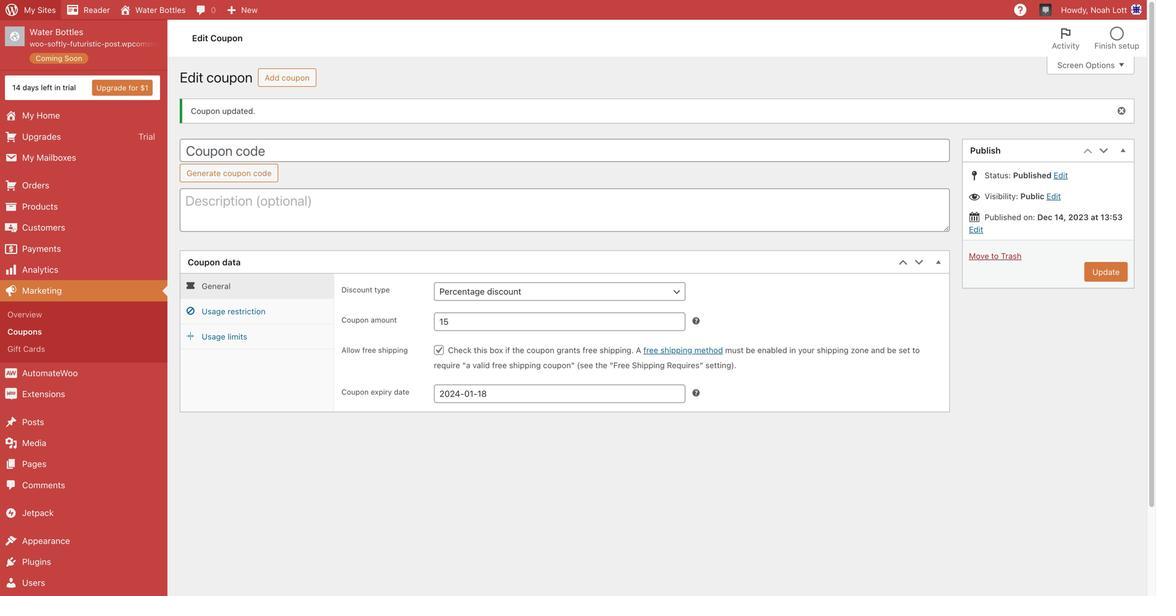 Task type: locate. For each thing, give the bounding box(es) containing it.
to right set
[[913, 346, 920, 355]]

coupon left expiry
[[342, 388, 369, 396]]

to right move
[[992, 251, 999, 261]]

0 vertical spatial my
[[24, 5, 35, 14]]

in
[[54, 83, 61, 92], [790, 346, 796, 355]]

0 vertical spatial edit button
[[1054, 171, 1068, 180]]

payments
[[22, 243, 61, 254]]

status:
[[985, 171, 1011, 180]]

my inside toolbar navigation
[[24, 5, 35, 14]]

1 horizontal spatial in
[[790, 346, 796, 355]]

publish
[[970, 145, 1001, 156]]

1 horizontal spatial water
[[135, 5, 157, 14]]

edit
[[192, 33, 208, 43], [180, 69, 203, 86], [1054, 171, 1068, 180], [1047, 191, 1061, 201], [969, 225, 984, 234]]

softly-
[[47, 40, 70, 48]]

1 usage from the top
[[202, 307, 225, 316]]

in right left
[[54, 83, 61, 92]]

edit coupon
[[192, 33, 243, 43]]

orders
[[22, 180, 49, 190]]

upgrade for $1
[[96, 83, 148, 92]]

in for left
[[54, 83, 61, 92]]

None submit
[[1085, 262, 1128, 282]]

be right the must
[[746, 346, 756, 355]]

mailboxes
[[37, 152, 76, 163]]

shipping down 'if'
[[509, 361, 541, 370]]

my down upgrades
[[22, 152, 34, 163]]

bottles up "softly-"
[[55, 27, 83, 37]]

0 link
[[191, 0, 221, 20]]

products link
[[0, 196, 167, 217]]

my left sites
[[24, 5, 35, 14]]

1 horizontal spatial bottles
[[159, 5, 186, 14]]

1 horizontal spatial the
[[596, 361, 608, 370]]

in inside navigation
[[54, 83, 61, 92]]

2 vertical spatial my
[[22, 152, 34, 163]]

13:53
[[1101, 212, 1123, 222]]

bottles for water bottles woo-softly-futuristic-post.wpcomstaging.com coming soon
[[55, 27, 83, 37]]

for
[[129, 83, 138, 92]]

usage limits link
[[180, 324, 334, 350]]

automatewoo
[[22, 368, 78, 378]]

2 usage from the top
[[202, 332, 225, 341]]

water for water bottles
[[135, 5, 157, 14]]

users link
[[0, 572, 167, 594]]

0 vertical spatial bottles
[[159, 5, 186, 14]]

extensions
[[22, 389, 65, 399]]

usage for usage limits
[[202, 332, 225, 341]]

published down visibility:
[[985, 212, 1022, 222]]

in inside must be enabled in your shipping zone and be set to require "a valid free shipping coupon" (see the "free shipping requires" setting).
[[790, 346, 796, 355]]

usage left limits
[[202, 332, 225, 341]]

water inside "water bottles woo-softly-futuristic-post.wpcomstaging.com coming soon"
[[30, 27, 53, 37]]

coupon for add
[[282, 73, 310, 82]]

gift cards link
[[0, 340, 167, 358]]

users
[[22, 578, 45, 588]]

gift
[[7, 344, 21, 354]]

coupon up coupon updated.
[[207, 69, 253, 86]]

bottles left the 0 link
[[159, 5, 186, 14]]

requires"
[[667, 361, 703, 370]]

left
[[41, 83, 52, 92]]

1 vertical spatial usage
[[202, 332, 225, 341]]

trial
[[63, 83, 76, 92]]

coupon left amount
[[342, 316, 369, 324]]

1 vertical spatial code
[[253, 168, 272, 178]]

bottles inside "water bottles woo-softly-futuristic-post.wpcomstaging.com coming soon"
[[55, 27, 83, 37]]

0 vertical spatial in
[[54, 83, 61, 92]]

bottles
[[159, 5, 186, 14], [55, 27, 83, 37]]

usage down general
[[202, 307, 225, 316]]

toolbar navigation
[[0, 0, 1147, 22]]

free
[[583, 346, 598, 355], [644, 346, 658, 355], [362, 346, 376, 355], [492, 361, 507, 370]]

coupon up general
[[188, 257, 220, 267]]

media link
[[0, 433, 167, 454]]

1 vertical spatial bottles
[[55, 27, 83, 37]]

water bottles link
[[115, 0, 191, 20]]

edit button right public
[[1047, 191, 1061, 201]]

code down coupon code
[[253, 168, 272, 178]]

payments link
[[0, 238, 167, 259]]

add coupon
[[265, 73, 310, 82]]

0 vertical spatial usage
[[202, 307, 225, 316]]

shipping
[[661, 346, 692, 355], [817, 346, 849, 355], [378, 346, 408, 355], [509, 361, 541, 370]]

tab list
[[1045, 20, 1147, 57]]

water inside toolbar navigation
[[135, 5, 157, 14]]

the
[[512, 346, 525, 355], [596, 361, 608, 370]]

0 vertical spatial water
[[135, 5, 157, 14]]

1 vertical spatial water
[[30, 27, 53, 37]]

usage
[[202, 307, 225, 316], [202, 332, 225, 341]]

appearance link
[[0, 530, 167, 551]]

coupon left 'updated.' in the top left of the page
[[191, 106, 220, 115]]

generate
[[187, 168, 221, 178]]

edit button up 14,
[[1054, 171, 1068, 180]]

date
[[394, 388, 410, 396]]

coupon down 0
[[210, 33, 243, 43]]

orders link
[[0, 175, 167, 196]]

edit button up move
[[969, 225, 984, 234]]

setting).
[[706, 361, 737, 370]]

new
[[241, 5, 258, 14]]

customers
[[22, 222, 65, 232]]

0 horizontal spatial be
[[746, 346, 756, 355]]

usage inside usage limits "link"
[[202, 332, 225, 341]]

require
[[434, 361, 460, 370]]

coupon updated.
[[191, 106, 255, 115]]

water
[[135, 5, 157, 14], [30, 27, 53, 37]]

general
[[202, 282, 231, 291]]

shipping down amount
[[378, 346, 408, 355]]

be left set
[[887, 346, 897, 355]]

published up public
[[1013, 171, 1052, 180]]

edit up move
[[969, 225, 984, 234]]

post.wpcomstaging.com
[[105, 40, 190, 48]]

1 vertical spatial published
[[985, 212, 1022, 222]]

coupon
[[210, 33, 243, 43], [191, 106, 220, 115], [186, 142, 233, 159], [188, 257, 220, 267], [342, 316, 369, 324], [342, 388, 369, 396]]

1 vertical spatial in
[[790, 346, 796, 355]]

coupon right add
[[282, 73, 310, 82]]

bottles inside toolbar navigation
[[159, 5, 186, 14]]

on:
[[1024, 212, 1035, 222]]

tab list containing activity
[[1045, 20, 1147, 57]]

limits
[[228, 332, 247, 341]]

in left your
[[790, 346, 796, 355]]

finish setup
[[1095, 41, 1140, 50]]

water up woo- at the left of the page
[[30, 27, 53, 37]]

0 vertical spatial the
[[512, 346, 525, 355]]

coupon data
[[188, 257, 241, 267]]

edit coupon
[[180, 69, 253, 86]]

0 horizontal spatial to
[[913, 346, 920, 355]]

my for my mailboxes
[[22, 152, 34, 163]]

in for enabled
[[790, 346, 796, 355]]

generate coupon code link
[[180, 164, 278, 182]]

0 horizontal spatial bottles
[[55, 27, 83, 37]]

extensions link
[[0, 384, 167, 405]]

the right (see
[[596, 361, 608, 370]]

1 vertical spatial edit button
[[1047, 191, 1061, 201]]

0 horizontal spatial water
[[30, 27, 53, 37]]

lott
[[1113, 5, 1128, 14]]

free inside must be enabled in your shipping zone and be set to require "a valid free shipping coupon" (see the "free shipping requires" setting).
[[492, 361, 507, 370]]

coupon down coupon code
[[223, 168, 251, 178]]

Allow free shipping checkbox
[[434, 345, 444, 355]]

marketing
[[22, 286, 62, 296]]

reader
[[84, 5, 110, 14]]

my sites link
[[0, 0, 61, 20]]

notification image
[[1041, 4, 1051, 14]]

"a
[[462, 361, 471, 370]]

value of the coupon. image
[[691, 316, 701, 326]]

coupon for generate
[[223, 168, 251, 178]]

set
[[899, 346, 910, 355]]

1 vertical spatial to
[[913, 346, 920, 355]]

usage for usage restriction
[[202, 307, 225, 316]]

1 horizontal spatial to
[[992, 251, 999, 261]]

edit right public
[[1047, 191, 1061, 201]]

days
[[23, 83, 39, 92]]

setup
[[1119, 41, 1140, 50]]

jetpack link
[[0, 503, 167, 524]]

"free
[[610, 361, 630, 370]]

customers link
[[0, 217, 167, 238]]

1 vertical spatial the
[[596, 361, 608, 370]]

coupon up generate
[[186, 142, 233, 159]]

move
[[969, 251, 989, 261]]

shipping.
[[600, 346, 634, 355]]

0 horizontal spatial in
[[54, 83, 61, 92]]

Coupon amount text field
[[434, 313, 686, 331]]

my for my home
[[22, 110, 34, 120]]

water up "post.wpcomstaging.com"
[[135, 5, 157, 14]]

usage restriction link
[[180, 299, 334, 324]]

pages
[[22, 459, 46, 469]]

the right 'if'
[[512, 346, 525, 355]]

this
[[474, 346, 488, 355]]

1 horizontal spatial be
[[887, 346, 897, 355]]

posts link
[[0, 412, 167, 433]]

0 vertical spatial published
[[1013, 171, 1052, 180]]

discount
[[342, 286, 373, 294]]

at
[[1091, 212, 1099, 222]]

coupon for coupon code
[[186, 142, 233, 159]]

published inside the published on: dec 14, 2023 at 13:53 edit
[[985, 212, 1022, 222]]

0 horizontal spatial the
[[512, 346, 525, 355]]

howdy, noah lott
[[1061, 5, 1128, 14]]

new link
[[221, 0, 263, 20]]

usage inside usage restriction link
[[202, 307, 225, 316]]

my left the 'home'
[[22, 110, 34, 120]]

1 vertical spatial my
[[22, 110, 34, 120]]

finish setup button
[[1087, 20, 1147, 57]]

code up generate coupon code link
[[236, 142, 265, 159]]

free down box in the left of the page
[[492, 361, 507, 370]]



Task type: describe. For each thing, give the bounding box(es) containing it.
coupons link
[[0, 323, 167, 340]]

free shipping method link
[[644, 346, 723, 355]]

edit button for visibility: public edit
[[1047, 191, 1061, 201]]

howdy,
[[1061, 5, 1089, 14]]

box
[[490, 346, 503, 355]]

pages link
[[0, 454, 167, 475]]

activity
[[1052, 41, 1080, 50]]

your
[[798, 346, 815, 355]]

enabled
[[758, 346, 787, 355]]

screen
[[1058, 60, 1084, 70]]

Coupon code text field
[[180, 139, 950, 162]]

my home
[[22, 110, 60, 120]]

coupon expiry date
[[342, 388, 410, 396]]

finish
[[1095, 41, 1117, 50]]

coupon code
[[186, 142, 265, 159]]

coupon for coupon expiry date
[[342, 388, 369, 396]]

coupon up coupon"
[[527, 346, 555, 355]]

upgrade for $1 button
[[92, 80, 153, 96]]

move to trash link
[[969, 251, 1022, 261]]

Description (optional) text field
[[180, 188, 950, 232]]

if
[[505, 346, 510, 355]]

and
[[871, 346, 885, 355]]

2023
[[1069, 212, 1089, 222]]

0 vertical spatial to
[[992, 251, 999, 261]]

dec
[[1038, 212, 1053, 222]]

analytics link
[[0, 259, 167, 280]]

edit up coupon updated.
[[180, 69, 203, 86]]

edit inside the published on: dec 14, 2023 at 13:53 edit
[[969, 225, 984, 234]]

move to trash
[[969, 251, 1022, 261]]

zone
[[851, 346, 869, 355]]

analytics
[[22, 264, 58, 275]]

allow free shipping
[[342, 346, 408, 355]]

activity button
[[1045, 20, 1087, 57]]

check this box if the coupon grants free shipping. a free shipping method
[[448, 346, 723, 355]]

free right allow
[[362, 346, 376, 355]]

home
[[37, 110, 60, 120]]

valid
[[473, 361, 490, 370]]

my mailboxes link
[[0, 147, 167, 168]]

the inside must be enabled in your shipping zone and be set to require "a valid free shipping coupon" (see the "free shipping requires" setting).
[[596, 361, 608, 370]]

a
[[636, 346, 641, 355]]

my mailboxes
[[22, 152, 76, 163]]

soon
[[65, 54, 82, 62]]

posts
[[22, 417, 44, 427]]

restriction
[[228, 307, 266, 316]]

$1
[[140, 83, 148, 92]]

noah
[[1091, 5, 1111, 14]]

0
[[211, 5, 216, 14]]

usage restriction
[[202, 307, 266, 316]]

edit up 14,
[[1054, 171, 1068, 180]]

shipping up the requires"
[[661, 346, 692, 355]]

to inside must be enabled in your shipping zone and be set to require "a valid free shipping coupon" (see the "free shipping requires" setting).
[[913, 346, 920, 355]]

14
[[12, 83, 20, 92]]

method
[[695, 346, 723, 355]]

0 vertical spatial code
[[236, 142, 265, 159]]

main menu navigation
[[0, 20, 190, 596]]

edit down the 0 link
[[192, 33, 208, 43]]

2 vertical spatial edit button
[[969, 225, 984, 234]]

bottles for water bottles
[[159, 5, 186, 14]]

14,
[[1055, 212, 1067, 222]]

coupon amount
[[342, 316, 397, 324]]

my for my sites
[[24, 5, 35, 14]]

plugins
[[22, 557, 51, 567]]

grants
[[557, 346, 581, 355]]

add
[[265, 73, 280, 82]]

type
[[375, 286, 390, 294]]

the coupon will expire at 00:00:00 of this date. image
[[691, 388, 701, 398]]

reader link
[[61, 0, 115, 20]]

gift cards
[[7, 344, 45, 354]]

shipping right your
[[817, 346, 849, 355]]

2 be from the left
[[887, 346, 897, 355]]

edit button for status: published edit
[[1054, 171, 1068, 180]]

coupon for coupon updated.
[[191, 106, 220, 115]]

1 be from the left
[[746, 346, 756, 355]]

coupon for coupon data
[[188, 257, 220, 267]]

discount type
[[342, 286, 390, 294]]

visibility:
[[985, 191, 1019, 201]]

coupon for coupon amount
[[342, 316, 369, 324]]

marketing link
[[0, 280, 167, 301]]

comments link
[[0, 475, 167, 496]]

general link
[[180, 274, 334, 299]]

shipping
[[632, 361, 665, 370]]

trash
[[1001, 251, 1022, 261]]

options
[[1086, 60, 1115, 70]]

upgrades
[[22, 131, 61, 141]]

usage limits
[[202, 332, 247, 341]]

add coupon link
[[258, 68, 316, 87]]

coupon for edit
[[207, 69, 253, 86]]

free up (see
[[583, 346, 598, 355]]

Coupon expiry date text field
[[434, 385, 686, 403]]

overview link
[[0, 306, 167, 323]]

free right a
[[644, 346, 658, 355]]

my sites
[[24, 5, 56, 14]]

automatewoo link
[[0, 363, 167, 384]]

woo-
[[30, 40, 47, 48]]

plugins link
[[0, 551, 167, 572]]

must be enabled in your shipping zone and be set to require "a valid free shipping coupon" (see the "free shipping requires" setting).
[[434, 346, 920, 370]]

products
[[22, 201, 58, 211]]

data
[[222, 257, 241, 267]]

futuristic-
[[70, 40, 105, 48]]

media
[[22, 438, 46, 448]]

water for water bottles woo-softly-futuristic-post.wpcomstaging.com coming soon
[[30, 27, 53, 37]]

14 days left in trial
[[12, 83, 76, 92]]

generate coupon code
[[187, 168, 272, 178]]



Task type: vqa. For each thing, say whether or not it's contained in the screenshot.
Appearance link
yes



